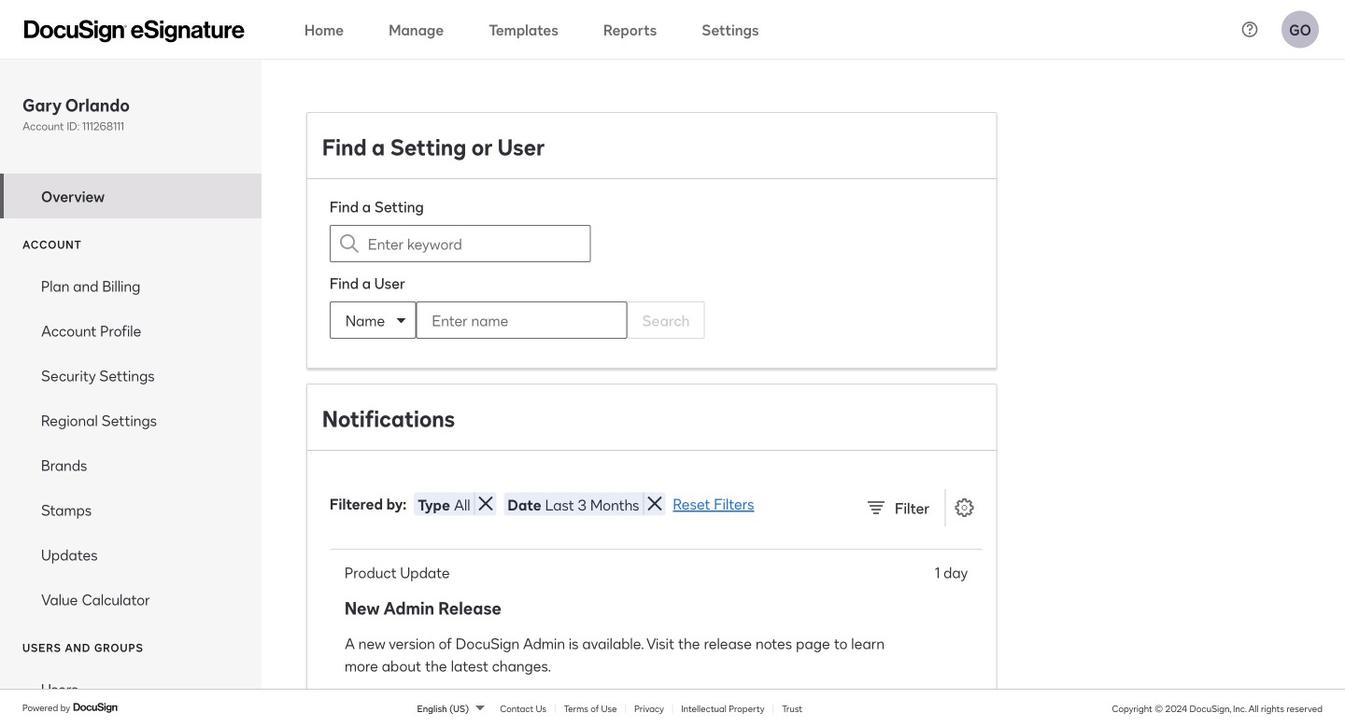 Task type: vqa. For each thing, say whether or not it's contained in the screenshot.
DocuSign image
yes



Task type: locate. For each thing, give the bounding box(es) containing it.
docusign admin image
[[24, 20, 245, 43]]

docusign image
[[73, 701, 120, 716]]

account element
[[0, 264, 262, 622]]



Task type: describe. For each thing, give the bounding box(es) containing it.
Enter name text field
[[417, 303, 589, 338]]

Enter keyword text field
[[368, 226, 553, 262]]



